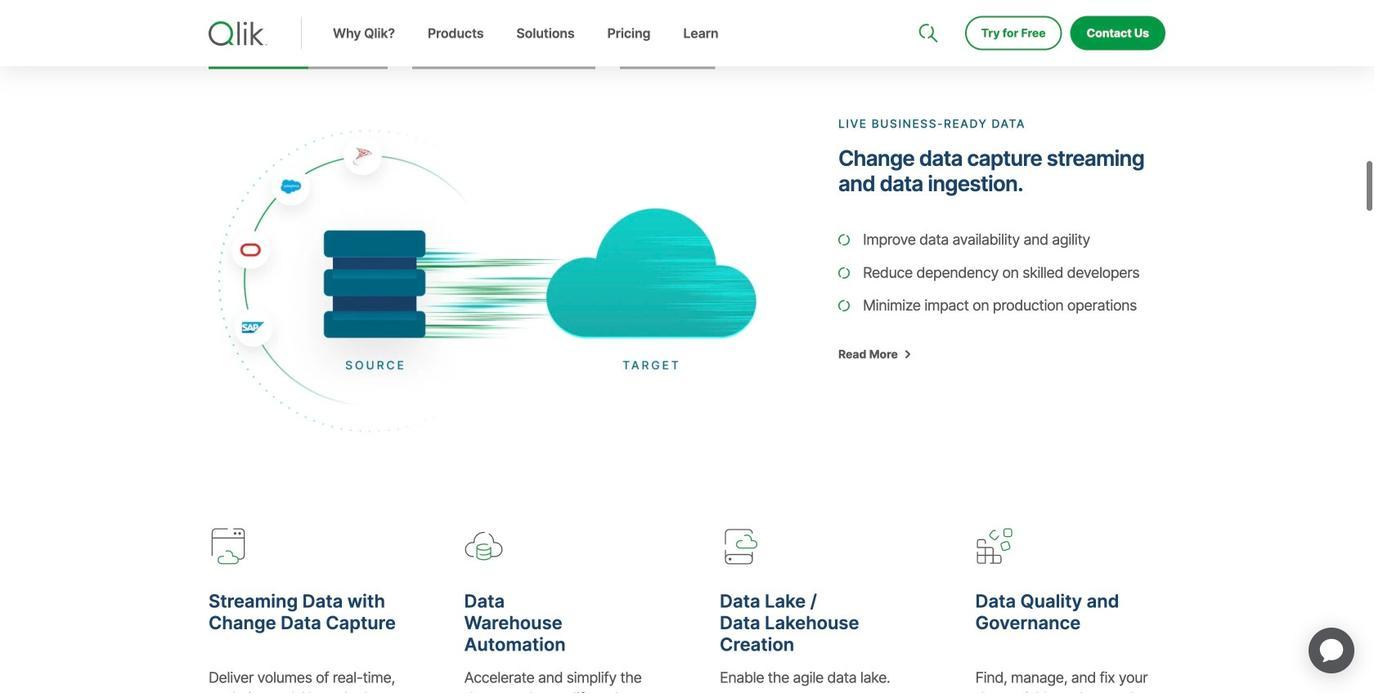 Task type: describe. For each thing, give the bounding box(es) containing it.
real-time data integration - qlik image
[[209, 118, 757, 445]]

data quality and governance icon image
[[976, 527, 1015, 567]]

qlik image
[[209, 21, 268, 46]]

support image
[[920, 0, 934, 13]]

data warehouse automation icon image
[[464, 527, 504, 567]]

streaming data with change data capture icon image
[[209, 527, 248, 567]]



Task type: locate. For each thing, give the bounding box(es) containing it.
application
[[1289, 609, 1375, 694]]

login image
[[1114, 0, 1127, 13]]

data lake data lakehouse creation icon image
[[720, 527, 759, 567]]



Task type: vqa. For each thing, say whether or not it's contained in the screenshot.
left 'and'
no



